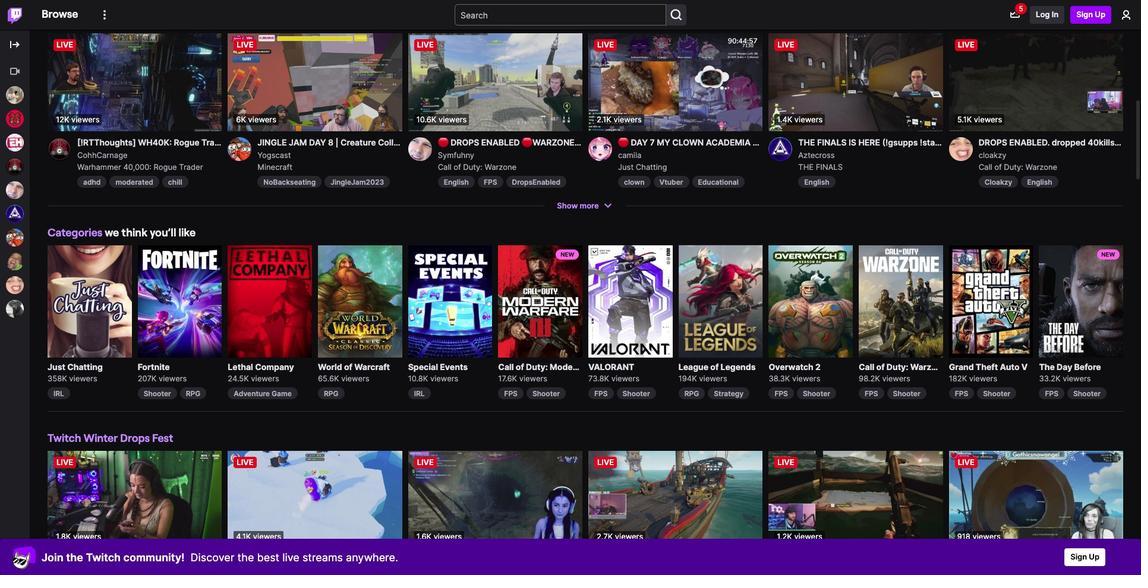 Task type: vqa. For each thing, say whether or not it's contained in the screenshot.
25
no



Task type: describe. For each thing, give the bounding box(es) containing it.
warzone for call of duty: warzone 98.2k viewers
[[911, 362, 947, 372]]

show more
[[557, 201, 599, 210]]

sign up for bottommost sign up button
[[1071, 553, 1100, 562]]

events
[[440, 362, 468, 372]]

viewers inside the valorant 73.8k viewers
[[612, 374, 640, 383]]

of for league of legends
[[711, 362, 719, 372]]

1 shooter from the left
[[144, 390, 171, 399]]

ninja image
[[6, 86, 24, 104]]

17.6k viewers link
[[499, 374, 548, 383]]

adhd
[[83, 178, 101, 187]]

warhammer
[[77, 162, 121, 172]]

jinglejam2023
[[331, 178, 384, 187]]

call of duty: warzone
[[438, 162, 517, 172]]

call inside drops enabled. dropped 40kills alread cloakzy call of duty: warzone
[[979, 162, 993, 172]]

minecraft
[[258, 162, 293, 172]]

league of legends 194k viewers
[[679, 362, 756, 383]]

call of duty: modern warfare iii 17.6k viewers
[[499, 362, 625, 383]]

special events link
[[408, 361, 493, 373]]

drops | 10 hours | 2 subs = omen !shipset 🎁 | join our captains !club image
[[589, 451, 763, 550]]

lethal company link
[[228, 361, 312, 373]]

🔴 day 7 my clown academia subathon!!! | my figure is out | !figure !goals !gg image
[[589, 34, 763, 132]]

3 english from the left
[[1028, 178, 1053, 187]]

2 rpg from the left
[[324, 390, 339, 399]]

fps for grand theft auto v
[[955, 390, 969, 399]]

best
[[257, 552, 280, 564]]

nickeh30 image
[[6, 134, 24, 152]]

strategy
[[714, 390, 744, 399]]

fps for valorant
[[595, 390, 608, 399]]

fps link for grand theft auto v
[[950, 388, 975, 400]]

call for call of duty: warzone 98.2k viewers
[[859, 362, 875, 372]]

show more button
[[551, 197, 620, 215]]

65.6k viewers link
[[318, 374, 370, 383]]

camila
[[618, 151, 642, 160]]

auto
[[1000, 362, 1020, 372]]

shooter link for grand theft auto v
[[978, 388, 1017, 400]]

streams
[[303, 552, 343, 564]]

cloakzy image
[[6, 277, 24, 294]]

world of warcraft link
[[318, 361, 402, 373]]

98.2k viewers link
[[859, 374, 911, 383]]

world
[[318, 362, 342, 372]]

moderated
[[116, 178, 153, 187]]

1 english from the left
[[444, 178, 469, 187]]

2 the from the top
[[799, 162, 814, 172]]

log
[[1037, 10, 1050, 19]]

🟢 drops + pc game pass holiday rewards (!rewards) (!giveaway) (!steals) (!coffee) (!drops) image
[[769, 451, 944, 550]]

drops
[[120, 432, 150, 445]]

0 horizontal spatial twitch
[[48, 432, 81, 445]]

viewers inside fortnite 207k viewers
[[159, 374, 187, 383]]

1 the from the top
[[799, 138, 816, 148]]

day
[[1057, 362, 1073, 372]]

the day before 33.2k viewers
[[1040, 362, 1102, 383]]

182k viewers link
[[950, 374, 998, 383]]

10.8k viewers link
[[408, 374, 459, 383]]

call for call of duty: warzone
[[438, 162, 452, 172]]

adhd link
[[77, 176, 107, 188]]

clown
[[624, 178, 645, 187]]

recommended channels group
[[0, 59, 30, 321]]

fps link for call of duty: warzone
[[859, 388, 885, 400]]

sypherpk image
[[6, 110, 24, 128]]

the finals is here (!gsupps !starforge !steelserie !hdmi) image
[[769, 34, 944, 132]]

fortnite 207k viewers
[[138, 362, 187, 383]]

chatting for just chatting
[[636, 162, 667, 172]]

40,000:
[[123, 162, 152, 172]]

the day before cover image image
[[1040, 246, 1124, 358]]

discover
[[191, 552, 235, 564]]

vtuber
[[660, 178, 684, 187]]

3 english link from the left
[[1022, 176, 1059, 188]]

viewers inside special events 10.8k viewers
[[430, 374, 459, 383]]

sign up for topmost sign up button
[[1077, 10, 1106, 19]]

yogscast link
[[258, 138, 402, 162]]

valorant cover image image
[[589, 246, 673, 358]]

fps for the day before
[[1046, 390, 1059, 399]]

graycen image
[[6, 300, 24, 318]]

strategy link
[[708, 388, 750, 400]]

Search Input search field
[[455, 4, 667, 26]]

yogscast image
[[6, 229, 24, 247]]

call of duty: modern warfare iii link
[[499, 361, 625, 373]]

fps link down 'call of duty: warzone' in the left top of the page
[[478, 176, 503, 188]]

cloakzy link
[[979, 176, 1019, 188]]

fortnite link
[[138, 361, 222, 373]]

viewers inside just chatting 358k viewers
[[69, 374, 97, 383]]

shooter for valorant
[[623, 390, 650, 399]]

duty: for call of duty: warzone
[[463, 162, 483, 172]]

trader
[[179, 162, 203, 172]]

nobackseating
[[264, 178, 316, 187]]

drops enabled. dropped 40kills alread button
[[979, 138, 1142, 148]]

new for before
[[1102, 251, 1116, 258]]

call for call of duty: modern warfare iii 17.6k viewers
[[499, 362, 514, 372]]

browse
[[42, 7, 78, 20]]

educational link
[[692, 176, 745, 188]]

1 horizontal spatial just chatting link
[[618, 162, 667, 172]]

2 english link from the left
[[799, 176, 836, 188]]

grand
[[950, 362, 974, 372]]

show more element
[[557, 200, 599, 212]]

of down symfuhny
[[454, 162, 461, 172]]

0 vertical spatial sign up button
[[1071, 6, 1112, 24]]

dropped
[[1052, 138, 1086, 148]]

adventure
[[234, 390, 270, 399]]

educational
[[698, 178, 739, 187]]

irl link for just
[[48, 388, 70, 400]]

warzone inside drops enabled. dropped 40kills alread cloakzy call of duty: warzone
[[1026, 162, 1058, 172]]

98.2k
[[859, 374, 881, 383]]

overwatch 2 cover image image
[[769, 246, 853, 358]]

1 vertical spatial sign up button
[[1065, 549, 1106, 567]]

special
[[408, 362, 438, 372]]

we
[[105, 226, 119, 239]]

(!gsupps
[[883, 138, 918, 148]]

!steelserie
[[962, 138, 1005, 148]]

winter
[[84, 432, 118, 445]]

cloakzy image
[[949, 138, 973, 161]]

winter fest drops all night image
[[228, 451, 402, 550]]

categories link
[[48, 226, 102, 239]]

[!rtthoughts] wh40k: rogue trader continues (!build) - otkvga @ 3pm et - !chonksweater / !invest / !emberville / !powergpu image
[[48, 34, 222, 132]]

fps for overwatch 2
[[775, 390, 788, 399]]

just chatting
[[618, 162, 667, 172]]

coolcat image
[[12, 546, 36, 570]]

1 english link from the left
[[438, 176, 475, 188]]

minecraft link
[[258, 162, 293, 172]]

cloakzy
[[985, 178, 1013, 187]]

shooter for overwatch 2
[[803, 390, 831, 399]]

viewers inside world of warcraft 65.6k viewers
[[341, 374, 370, 383]]

1 horizontal spatial call of duty: warzone link
[[859, 361, 947, 373]]

1 vertical spatial aztecross image
[[6, 205, 24, 223]]

fps link for call of duty: modern warfare iii
[[499, 388, 524, 400]]

🔵 !drops 🔵 new avatar game | !corsair !nordvpn | @anniefuchsia on socials image
[[408, 451, 583, 550]]

warfare
[[584, 362, 616, 372]]

log in button
[[1031, 6, 1065, 24]]

2 the from the left
[[238, 552, 254, 564]]

viewers inside lethal company 24.5k viewers
[[251, 374, 279, 383]]

moderated link
[[110, 176, 159, 188]]

categories we think you'll like
[[48, 226, 196, 239]]

twitch winter drops fest link
[[48, 432, 173, 445]]

like
[[179, 226, 196, 239]]

viewers inside the overwatch 2 38.3k viewers
[[793, 374, 821, 383]]

lethal company 24.5k viewers
[[228, 362, 294, 383]]

0 horizontal spatial cohhcarnage image
[[6, 158, 24, 175]]

nmplol image
[[6, 253, 24, 271]]

log in
[[1037, 10, 1059, 19]]

special events cover image image
[[408, 246, 493, 358]]

fps down 'call of duty: warzone' in the left top of the page
[[484, 178, 497, 187]]

show
[[557, 201, 578, 210]]

lethal company cover image image
[[228, 246, 312, 358]]

38.3k viewers link
[[769, 374, 821, 383]]

game
[[272, 390, 292, 399]]



Task type: locate. For each thing, give the bounding box(es) containing it.
aztecross image up yogscast image
[[6, 205, 24, 223]]

irl for special
[[414, 390, 425, 399]]

shooter link down 38.3k viewers link
[[797, 388, 837, 400]]

0 horizontal spatial new
[[561, 251, 575, 258]]

0 horizontal spatial warzone
[[485, 162, 517, 172]]

1 viewers from the left
[[69, 374, 97, 383]]

drops enabled. dropped 40kills already, updated loadouts !loadouts image
[[949, 34, 1124, 132]]

viewers down the lethal company link
[[251, 374, 279, 383]]

3 rpg from the left
[[685, 390, 699, 399]]

call of duty: warzone link for symfuhny
[[438, 162, 517, 172]]

40kills
[[1088, 138, 1115, 148]]

1 horizontal spatial warzone
[[911, 362, 947, 372]]

shooter link down 33.2k viewers link
[[1068, 388, 1107, 400]]

call down symfuhny
[[438, 162, 452, 172]]

4 viewers from the left
[[341, 374, 370, 383]]

english down the finals link at top right
[[805, 178, 830, 187]]

duty: inside call of duty: modern warfare iii 17.6k viewers
[[526, 362, 548, 372]]

irl link
[[48, 388, 70, 400], [408, 388, 431, 400]]

just down camila
[[618, 162, 634, 172]]

enabled.
[[1010, 138, 1050, 148]]

viewers down league of legends 'link'
[[700, 374, 728, 383]]

1 vertical spatial chatting
[[67, 362, 103, 372]]

duty: inside call of duty: warzone 98.2k viewers
[[887, 362, 909, 372]]

just for just chatting
[[618, 162, 634, 172]]

1 vertical spatial twitch
[[86, 552, 121, 564]]

shooter link down grand theft auto v 182k viewers
[[978, 388, 1017, 400]]

0 horizontal spatial irl link
[[48, 388, 70, 400]]

0 horizontal spatial just chatting link
[[48, 361, 132, 373]]

2 horizontal spatial call of duty: warzone link
[[979, 162, 1058, 172]]

viewers down iii
[[612, 374, 640, 383]]

rpg link down fortnite link on the left of the page
[[180, 388, 207, 400]]

call inside call of duty: modern warfare iii 17.6k viewers
[[499, 362, 514, 372]]

2 shooter from the left
[[533, 390, 560, 399]]

dropsenabled
[[512, 178, 561, 187]]

1 horizontal spatial cohhcarnage image
[[48, 138, 71, 161]]

irl down 10.8k
[[414, 390, 425, 399]]

1 rpg from the left
[[186, 390, 201, 399]]

cohhcarnage image
[[48, 138, 71, 161], [6, 158, 24, 175]]

shooter for call of duty: warzone
[[894, 390, 921, 399]]

rpg down 194k
[[685, 390, 699, 399]]

of down cloakzy
[[995, 162, 1002, 172]]

0 vertical spatial symfuhny image
[[408, 138, 432, 161]]

1 horizontal spatial rpg
[[324, 390, 339, 399]]

camila link
[[618, 138, 763, 162]]

0 vertical spatial just
[[618, 162, 634, 172]]

fps link down 98.2k
[[859, 388, 885, 400]]

3 shooter link from the left
[[617, 388, 656, 400]]

viewers right 98.2k
[[883, 374, 911, 383]]

358k
[[48, 374, 67, 383]]

4 shooter from the left
[[803, 390, 831, 399]]

duty: for call of duty: modern warfare iii 17.6k viewers
[[526, 362, 548, 372]]

league of legends cover image image
[[679, 246, 763, 358]]

of up the 65.6k viewers link
[[344, 362, 353, 372]]

english link
[[438, 176, 475, 188], [799, 176, 836, 188], [1022, 176, 1059, 188]]

24.5k
[[228, 374, 249, 383]]

0 vertical spatial finals
[[818, 138, 847, 148]]

camila image
[[589, 138, 612, 161]]

cloakzy
[[979, 151, 1007, 160]]

overwatch 2 38.3k viewers
[[769, 362, 821, 383]]

twitch left community!
[[86, 552, 121, 564]]

english link down the finals link at top right
[[799, 176, 836, 188]]

1 horizontal spatial twitch
[[86, 552, 121, 564]]

2 viewers from the left
[[159, 374, 187, 383]]

shooter link down 73.8k viewers link
[[617, 388, 656, 400]]

call of duty: warzone 98.2k viewers
[[859, 362, 947, 383]]

call of duty: modern warfare iii cover image image
[[499, 246, 583, 358]]

fps for call of duty: modern warfare iii
[[504, 390, 518, 399]]

358k viewers link
[[48, 374, 97, 383]]

1 horizontal spatial english link
[[799, 176, 836, 188]]

viewers inside the day before 33.2k viewers
[[1063, 374, 1092, 383]]

jingle jam day 8 | creature collector, mcc island bingo, maraoke & story games! image
[[228, 34, 402, 132]]

twitch winter drops fest
[[48, 432, 173, 445]]

5 shooter from the left
[[894, 390, 921, 399]]

call of duty: warzone link down symfuhny
[[438, 162, 517, 172]]

🔴 drops enabled 🔴warzone 3 is here!!! 🔴 new map 🔴 new movement 🔴 new gulag 🔴 ram-7 is back 🔴 is cod back? image
[[408, 34, 583, 132]]

lethal
[[228, 362, 253, 372]]

1 horizontal spatial aztecross image
[[769, 138, 793, 161]]

!hdmi)
[[1007, 138, 1033, 148]]

0 vertical spatial the
[[799, 138, 816, 148]]

0 vertical spatial just chatting link
[[618, 162, 667, 172]]

7 shooter link from the left
[[1068, 388, 1107, 400]]

duty: down symfuhny
[[463, 162, 483, 172]]

fps link for the day before
[[1040, 388, 1065, 400]]

of for world of warcraft
[[344, 362, 353, 372]]

fps down '73.8k'
[[595, 390, 608, 399]]

1 vertical spatial just
[[48, 362, 65, 372]]

rpg link down 194k
[[679, 388, 705, 400]]

english link down drops enabled. dropped 40kills alread cloakzy call of duty: warzone
[[1022, 176, 1059, 188]]

5 viewers from the left
[[430, 374, 459, 383]]

9 viewers from the left
[[793, 374, 821, 383]]

the down aztecross
[[799, 162, 814, 172]]

grand theft auto v link
[[950, 361, 1034, 373]]

17.6k
[[499, 374, 517, 383]]

just chatting cover image image
[[48, 246, 132, 358]]

33.2k
[[1040, 374, 1061, 383]]

10 viewers from the left
[[883, 374, 911, 383]]

symfuhny image down nickeh30 "image"
[[6, 181, 24, 199]]

2 irl link from the left
[[408, 388, 431, 400]]

1 new link from the left
[[499, 246, 583, 358]]

[24/7 drops/charity stream] for the first time image
[[949, 451, 1124, 550]]

english down drops enabled. dropped 40kills alread cloakzy call of duty: warzone
[[1028, 178, 1053, 187]]

11 viewers from the left
[[970, 374, 998, 383]]

viewers down fortnite link on the left of the page
[[159, 374, 187, 383]]

just chatting 358k viewers
[[48, 362, 103, 383]]

fps link down 182k
[[950, 388, 975, 400]]

0 vertical spatial aztecross image
[[769, 138, 793, 161]]

1 horizontal spatial new
[[1102, 251, 1116, 258]]

fps link
[[478, 176, 503, 188], [499, 388, 524, 400], [589, 388, 614, 400], [769, 388, 794, 400], [859, 388, 885, 400], [950, 388, 975, 400], [1040, 388, 1065, 400]]

world of warcraft 65.6k viewers
[[318, 362, 390, 383]]

of up 98.2k viewers link
[[877, 362, 885, 372]]

warzone down symfuhny link
[[485, 162, 517, 172]]

the left best
[[238, 552, 254, 564]]

viewers inside call of duty: warzone 98.2k viewers
[[883, 374, 911, 383]]

fortnite cover image image
[[138, 246, 222, 358]]

call down cloakzy
[[979, 162, 993, 172]]

2
[[816, 362, 821, 372]]

194k
[[679, 374, 697, 383]]

2 horizontal spatial rpg
[[685, 390, 699, 399]]

sign up
[[1077, 10, 1106, 19], [1071, 553, 1100, 562]]

1 horizontal spatial symfuhny image
[[408, 138, 432, 161]]

shooter down 73.8k viewers link
[[623, 390, 650, 399]]

fps link for valorant
[[589, 388, 614, 400]]

we think you'll like element
[[45, 246, 1127, 421]]

73.8k
[[589, 374, 610, 383]]

adventure game link
[[228, 388, 298, 400]]

1 irl link from the left
[[48, 388, 70, 400]]

viewers right 358k
[[69, 374, 97, 383]]

legends
[[721, 362, 756, 372]]

shooter link down call of duty: modern warfare iii 17.6k viewers
[[527, 388, 566, 400]]

viewers inside grand theft auto v 182k viewers
[[970, 374, 998, 383]]

1 horizontal spatial chatting
[[636, 162, 667, 172]]

2 irl from the left
[[414, 390, 425, 399]]

shooter link for call of duty: warzone
[[888, 388, 927, 400]]

irl link down 10.8k
[[408, 388, 431, 400]]

0 vertical spatial sign up
[[1077, 10, 1106, 19]]

0 horizontal spatial call of duty: warzone link
[[438, 162, 517, 172]]

0 vertical spatial twitch
[[48, 432, 81, 445]]

shooter down 38.3k viewers link
[[803, 390, 831, 399]]

valorant 73.8k viewers
[[589, 362, 640, 383]]

10.8k
[[408, 374, 428, 383]]

2 new from the left
[[1102, 251, 1116, 258]]

1 horizontal spatial just
[[618, 162, 634, 172]]

warhammer 40,000: rogue trader link
[[77, 162, 203, 172]]

12 viewers from the left
[[1063, 374, 1092, 383]]

fps down the 17.6k
[[504, 390, 518, 399]]

viewers down the overwatch 2 link
[[793, 374, 821, 383]]

before
[[1075, 362, 1102, 372]]

of up 17.6k viewers link
[[516, 362, 524, 372]]

6 shooter from the left
[[984, 390, 1011, 399]]

yogscast image
[[228, 138, 252, 161]]

call inside call of duty: warzone 98.2k viewers
[[859, 362, 875, 372]]

duty: up 17.6k viewers link
[[526, 362, 548, 372]]

0 horizontal spatial english
[[444, 178, 469, 187]]

shooter link for overwatch 2
[[797, 388, 837, 400]]

call of duty: warzone link up 98.2k viewers link
[[859, 361, 947, 373]]

6 shooter link from the left
[[978, 388, 1017, 400]]

shooter link for call of duty: modern warfare iii
[[527, 388, 566, 400]]

8 viewers from the left
[[700, 374, 728, 383]]

just inside just chatting 358k viewers
[[48, 362, 65, 372]]

chatting
[[636, 162, 667, 172], [67, 362, 103, 372]]

207k viewers link
[[138, 374, 187, 383]]

1 vertical spatial up
[[1090, 553, 1100, 562]]

0 vertical spatial chatting
[[636, 162, 667, 172]]

1 rpg link from the left
[[180, 388, 207, 400]]

fps down 33.2k
[[1046, 390, 1059, 399]]

just chatting link down camila
[[618, 162, 667, 172]]

duty: up 98.2k viewers link
[[887, 362, 909, 372]]

shooter for call of duty: modern warfare iii
[[533, 390, 560, 399]]

fps link down '73.8k'
[[589, 388, 614, 400]]

0 vertical spatial sign
[[1077, 10, 1094, 19]]

theft
[[976, 362, 999, 372]]

symfuhny link
[[438, 138, 583, 162]]

1 horizontal spatial irl link
[[408, 388, 431, 400]]

0 horizontal spatial chatting
[[67, 362, 103, 372]]

shooter down call of duty: warzone 98.2k viewers
[[894, 390, 921, 399]]

3 viewers from the left
[[251, 374, 279, 383]]

yogscast
[[258, 151, 291, 160]]

shooter down 33.2k viewers link
[[1074, 390, 1101, 399]]

3 shooter from the left
[[623, 390, 650, 399]]

symfuhny image inside the recommended channels group
[[6, 181, 24, 199]]

0 horizontal spatial symfuhny image
[[6, 181, 24, 199]]

warcraft
[[355, 362, 390, 372]]

of for call of duty: warzone
[[877, 362, 885, 372]]

just for just chatting 358k viewers
[[48, 362, 65, 372]]

shooter link down 207k viewers link
[[138, 388, 177, 400]]

rpg down fortnite link on the left of the page
[[186, 390, 201, 399]]

duty: for call of duty: warzone 98.2k viewers
[[887, 362, 909, 372]]

1 new from the left
[[561, 251, 575, 258]]

0 horizontal spatial rpg
[[186, 390, 201, 399]]

fest
[[152, 432, 173, 445]]

symfuhny
[[438, 151, 475, 160]]

new for duty:
[[561, 251, 575, 258]]

warzone for call of duty: warzone
[[485, 162, 517, 172]]

shooter for the day before
[[1074, 390, 1101, 399]]

fps link down 33.2k
[[1040, 388, 1065, 400]]

chatting inside just chatting 358k viewers
[[67, 362, 103, 372]]

new link for before
[[1040, 246, 1124, 358]]

2 english from the left
[[805, 178, 830, 187]]

nobackseating link
[[258, 176, 322, 188]]

0 horizontal spatial new link
[[499, 246, 583, 358]]

viewers inside call of duty: modern warfare iii 17.6k viewers
[[520, 374, 548, 383]]

the right the join
[[66, 552, 83, 564]]

0 horizontal spatial aztecross image
[[6, 205, 24, 223]]

of for call of duty: modern warfare iii
[[516, 362, 524, 372]]

1 horizontal spatial english
[[805, 178, 830, 187]]

warzone down enabled.
[[1026, 162, 1058, 172]]

irl link for special
[[408, 388, 431, 400]]

english link down 'call of duty: warzone' in the left top of the page
[[438, 176, 475, 188]]

chatting up 358k viewers link
[[67, 362, 103, 372]]

the day before link
[[1040, 361, 1124, 373]]

2 horizontal spatial english
[[1028, 178, 1053, 187]]

rogue
[[154, 162, 177, 172]]

sign for bottommost sign up button
[[1071, 553, 1088, 562]]

viewers right the 17.6k
[[520, 374, 548, 383]]

new link for duty:
[[499, 246, 583, 358]]

iii
[[618, 362, 625, 372]]

the finals link
[[799, 162, 843, 172]]

the
[[799, 138, 816, 148], [799, 162, 814, 172]]

shooter down call of duty: modern warfare iii 17.6k viewers
[[533, 390, 560, 399]]

0 horizontal spatial irl
[[54, 390, 64, 399]]

grand theft auto v cover image image
[[950, 246, 1034, 358]]

browse link
[[42, 0, 78, 29]]

viewers down 'theft'
[[970, 374, 998, 383]]

symfuhny image left symfuhny
[[408, 138, 432, 161]]

viewers down 'the day before' link
[[1063, 374, 1092, 383]]

duty:
[[463, 162, 483, 172], [1005, 162, 1024, 172], [526, 362, 548, 372], [887, 362, 909, 372]]

irl link down 358k
[[48, 388, 70, 400]]

duty: inside drops enabled. dropped 40kills alread cloakzy call of duty: warzone
[[1005, 162, 1024, 172]]

duty: up cloakzy link
[[1005, 162, 1024, 172]]

the
[[1040, 362, 1055, 372]]

sign
[[1077, 10, 1094, 19], [1071, 553, 1088, 562]]

1 horizontal spatial irl
[[414, 390, 425, 399]]

drops
[[979, 138, 1008, 148]]

shooter link for the day before
[[1068, 388, 1107, 400]]

of inside world of warcraft 65.6k viewers
[[344, 362, 353, 372]]

6 viewers from the left
[[520, 374, 548, 383]]

join the twitch community! discover the best live streams anywhere.
[[42, 552, 398, 564]]

clown link
[[618, 176, 651, 188]]

cohhcarnage image left 'cohhcarnage'
[[48, 138, 71, 161]]

the
[[66, 552, 83, 564], [238, 552, 254, 564]]

chatting up clown link
[[636, 162, 667, 172]]

is
[[849, 138, 857, 148]]

shooter down 207k viewers link
[[144, 390, 171, 399]]

1 horizontal spatial new link
[[1040, 246, 1124, 358]]

of inside drops enabled. dropped 40kills alread cloakzy call of duty: warzone
[[995, 162, 1002, 172]]

chatting for just chatting 358k viewers
[[67, 362, 103, 372]]

7 viewers from the left
[[612, 374, 640, 383]]

1 vertical spatial sign up
[[1071, 553, 1100, 562]]

warzone left grand
[[911, 362, 947, 372]]

grand theft auto v 182k viewers
[[950, 362, 1028, 383]]

cohhcarnage image down nickeh30 "image"
[[6, 158, 24, 175]]

0 vertical spatial up
[[1096, 10, 1106, 19]]

of inside call of duty: warzone 98.2k viewers
[[877, 362, 885, 372]]

2 rpg link from the left
[[318, 388, 345, 400]]

1 irl from the left
[[54, 390, 64, 399]]

world of warcraft cover image image
[[318, 246, 402, 358]]

fps for call of duty: warzone
[[865, 390, 879, 399]]

join
[[42, 552, 63, 564]]

just up 358k
[[48, 362, 65, 372]]

sign up button
[[1071, 6, 1112, 24], [1065, 549, 1106, 567]]

4 shooter link from the left
[[797, 388, 837, 400]]

modern
[[550, 362, 582, 372]]

2 shooter link from the left
[[527, 388, 566, 400]]

of inside the league of legends 194k viewers
[[711, 362, 719, 372]]

aztecross
[[799, 151, 835, 160]]

anywhere.
[[346, 552, 398, 564]]

of up 194k viewers link
[[711, 362, 719, 372]]

call of duty: warzone link down !hdmi)
[[979, 162, 1058, 172]]

symfuhny image
[[408, 138, 432, 161], [6, 181, 24, 199]]

rpg link down 65.6k
[[318, 388, 345, 400]]

call up the 17.6k
[[499, 362, 514, 372]]

call of duty: warzone link for cloakzy
[[979, 162, 1058, 172]]

3 rpg link from the left
[[679, 388, 705, 400]]

1 shooter link from the left
[[138, 388, 177, 400]]

shooter link for valorant
[[617, 388, 656, 400]]

1 vertical spatial finals
[[816, 162, 843, 172]]

of inside call of duty: modern warfare iii 17.6k viewers
[[516, 362, 524, 372]]

fps down 98.2k
[[865, 390, 879, 399]]

fps down 182k
[[955, 390, 969, 399]]

207k
[[138, 374, 157, 383]]

!starforge
[[920, 138, 960, 148]]

twitch left "winter"
[[48, 432, 81, 445]]

viewers down special events link on the left of the page
[[430, 374, 459, 383]]

1 vertical spatial sign
[[1071, 553, 1088, 562]]

38.3k
[[769, 374, 791, 383]]

company
[[255, 362, 294, 372]]

english down 'call of duty: warzone' in the left top of the page
[[444, 178, 469, 187]]

5 shooter link from the left
[[888, 388, 927, 400]]

sign for topmost sign up button
[[1077, 10, 1094, 19]]

finals down aztecross
[[816, 162, 843, 172]]

the finals is here (!gsupps !starforge !steelserie !hdmi) button
[[799, 138, 1033, 148]]

182k
[[950, 374, 968, 383]]

fps link down the 17.6k
[[499, 388, 524, 400]]

0 horizontal spatial english link
[[438, 176, 475, 188]]

1 vertical spatial symfuhny image
[[6, 181, 24, 199]]

finals up aztecross
[[818, 138, 847, 148]]

v
[[1022, 362, 1028, 372]]

community!
[[123, 552, 185, 564]]

2 new link from the left
[[1040, 246, 1124, 358]]

overwatch
[[769, 362, 814, 372]]

1 the from the left
[[66, 552, 83, 564]]

194k viewers link
[[679, 374, 728, 383]]

1 horizontal spatial rpg link
[[318, 388, 345, 400]]

irl for just
[[54, 390, 64, 399]]

1 vertical spatial the
[[799, 162, 814, 172]]

call of duty: warzone cover image image
[[859, 246, 944, 358]]

fps link for overwatch 2
[[769, 388, 794, 400]]

✅ !drops ✅ new avatar game! na'vi cosplay | @missmikkaa on socials image
[[48, 451, 222, 550]]

2 horizontal spatial english link
[[1022, 176, 1059, 188]]

viewers inside the league of legends 194k viewers
[[700, 374, 728, 383]]

chill
[[168, 178, 182, 187]]

shooter link down call of duty: warzone 98.2k viewers
[[888, 388, 927, 400]]

viewers
[[69, 374, 97, 383], [159, 374, 187, 383], [251, 374, 279, 383], [341, 374, 370, 383], [430, 374, 459, 383], [520, 374, 548, 383], [612, 374, 640, 383], [700, 374, 728, 383], [793, 374, 821, 383], [883, 374, 911, 383], [970, 374, 998, 383], [1063, 374, 1092, 383]]

here
[[859, 138, 881, 148]]

fps link down 38.3k
[[769, 388, 794, 400]]

1 vertical spatial just chatting link
[[48, 361, 132, 373]]

rpg down 65.6k
[[324, 390, 339, 399]]

viewers down world of warcraft link
[[341, 374, 370, 383]]

valorant
[[589, 362, 635, 372]]

7 shooter from the left
[[1074, 390, 1101, 399]]

aztecross image
[[769, 138, 793, 161], [6, 205, 24, 223]]

1 horizontal spatial the
[[238, 552, 254, 564]]

0 horizontal spatial rpg link
[[180, 388, 207, 400]]

aztecross image left aztecross
[[769, 138, 793, 161]]

0 horizontal spatial the
[[66, 552, 83, 564]]

shooter down grand theft auto v 182k viewers
[[984, 390, 1011, 399]]

warzone inside call of duty: warzone 98.2k viewers
[[911, 362, 947, 372]]

fps down 38.3k
[[775, 390, 788, 399]]

2 horizontal spatial rpg link
[[679, 388, 705, 400]]

just chatting link up 358k viewers link
[[48, 361, 132, 373]]

shooter for grand theft auto v
[[984, 390, 1011, 399]]

0 horizontal spatial just
[[48, 362, 65, 372]]

the up aztecross
[[799, 138, 816, 148]]

call up 98.2k
[[859, 362, 875, 372]]

irl down 358k
[[54, 390, 64, 399]]

chill link
[[162, 176, 188, 188]]

special events 10.8k viewers
[[408, 362, 468, 383]]

2 horizontal spatial warzone
[[1026, 162, 1058, 172]]

warhammer 40,000: rogue trader
[[77, 162, 203, 172]]



